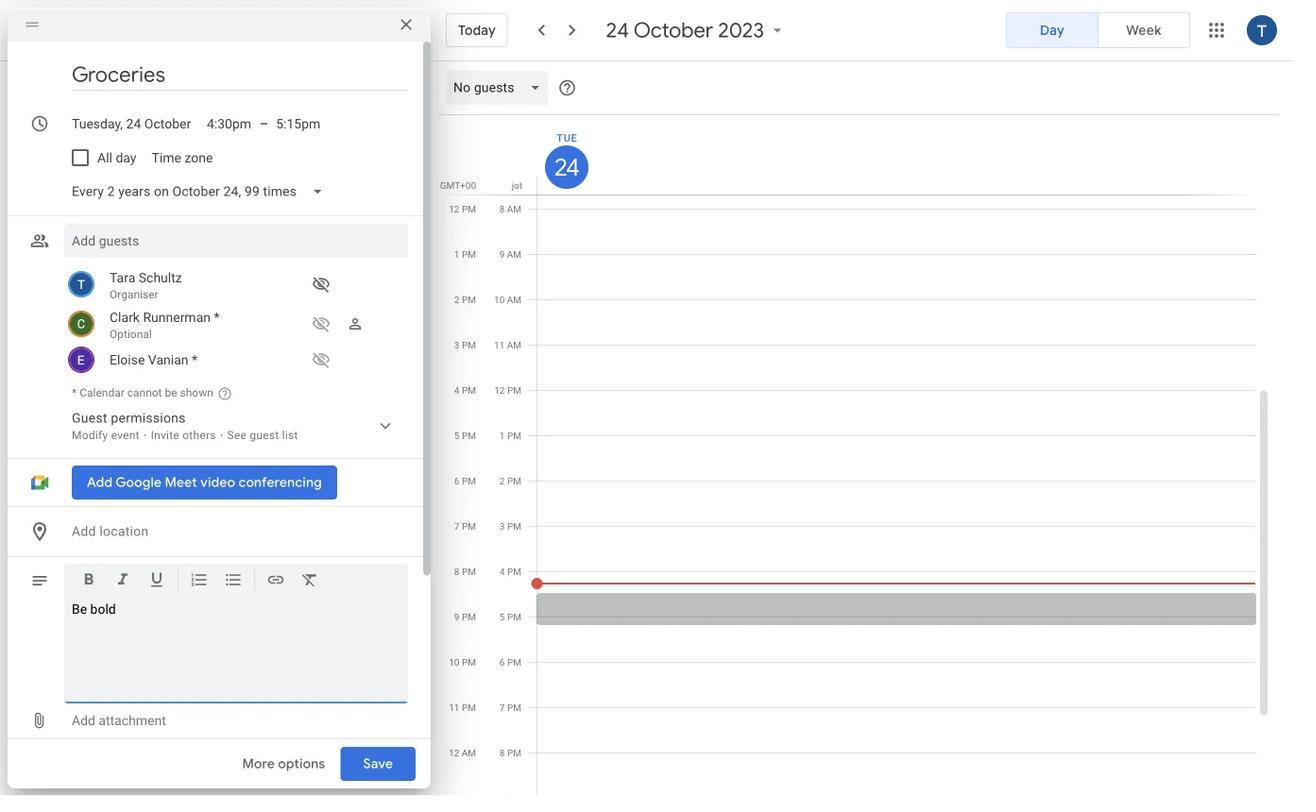 Task type: describe. For each thing, give the bounding box(es) containing it.
1 horizontal spatial 4 pm
[[500, 566, 522, 577]]

1 horizontal spatial 4
[[500, 566, 505, 577]]

tara schultz organiser
[[110, 270, 182, 301]]

0 vertical spatial 12
[[449, 203, 460, 215]]

24 grid
[[439, 115, 1272, 797]]

clark
[[110, 310, 140, 325]]

show schedule of eloise vanian image
[[306, 345, 336, 375]]

guest
[[250, 429, 279, 442]]

jot
[[512, 180, 523, 191]]

0 horizontal spatial 8 pm
[[454, 566, 476, 577]]

24 october 2023
[[606, 17, 765, 43]]

10 for 10 pm
[[449, 657, 460, 668]]

1 vertical spatial 12
[[495, 385, 505, 396]]

0 vertical spatial 5 pm
[[454, 430, 476, 441]]

12 am
[[449, 748, 476, 759]]

am for 12 am
[[462, 748, 476, 759]]

modify
[[72, 429, 108, 442]]

time
[[152, 150, 181, 166]]

9 am
[[500, 249, 522, 260]]

add location button
[[64, 515, 408, 549]]

to element
[[260, 116, 269, 132]]

attachment
[[99, 713, 166, 729]]

1 horizontal spatial 24
[[606, 17, 630, 43]]

schultz
[[139, 270, 182, 285]]

* for clark runnerman * optional
[[214, 310, 220, 325]]

modify event
[[72, 429, 140, 442]]

day
[[1041, 22, 1065, 38]]

today
[[458, 22, 496, 39]]

insert link image
[[267, 571, 285, 593]]

tuesday, 24 october, today element
[[545, 146, 589, 189]]

event
[[111, 429, 140, 442]]

0 vertical spatial 8
[[500, 203, 505, 215]]

add for add attachment
[[72, 713, 95, 729]]

1 vertical spatial 12 pm
[[495, 385, 522, 396]]

1 vertical spatial 1 pm
[[500, 430, 522, 441]]

vanian
[[148, 352, 189, 368]]

10 am
[[494, 294, 522, 305]]

0 horizontal spatial 6 pm
[[454, 475, 476, 487]]

tue 24
[[554, 132, 578, 182]]

add location
[[72, 524, 149, 540]]

invite others
[[151, 429, 216, 442]]

2023
[[719, 17, 765, 43]]

all
[[97, 150, 112, 166]]

11 for 11 pm
[[449, 702, 460, 714]]

0 vertical spatial 6
[[454, 475, 460, 487]]

eloise vanian *
[[110, 352, 198, 368]]

guests invited to this event. tree
[[64, 266, 408, 375]]

zone
[[185, 150, 213, 166]]

be
[[72, 602, 87, 618]]

see
[[227, 429, 247, 442]]

be bold
[[72, 602, 116, 618]]

1 vertical spatial 1
[[500, 430, 505, 441]]

formatting options toolbar
[[64, 564, 408, 604]]

1 horizontal spatial 3 pm
[[500, 521, 522, 532]]

am for 10 am
[[507, 294, 522, 305]]

0 vertical spatial 12 pm
[[449, 203, 476, 215]]

1 vertical spatial 8
[[454, 566, 460, 577]]

add for add location
[[72, 524, 96, 540]]

tara
[[110, 270, 135, 285]]

calendar
[[80, 386, 124, 400]]

0 vertical spatial 3 pm
[[454, 339, 476, 351]]

9 for 9 pm
[[454, 611, 460, 623]]

1 horizontal spatial 8 pm
[[500, 748, 522, 759]]

eloise
[[110, 352, 145, 368]]

0 vertical spatial 2
[[454, 294, 460, 305]]

others
[[183, 429, 216, 442]]

add attachment
[[72, 713, 166, 729]]

runnerman
[[143, 310, 211, 325]]

add attachment button
[[64, 704, 174, 738]]

today button
[[446, 8, 508, 53]]

location
[[100, 524, 149, 540]]

0 vertical spatial 4 pm
[[454, 385, 476, 396]]

0 vertical spatial 3
[[454, 339, 460, 351]]

permissions
[[111, 411, 186, 426]]

1 vertical spatial 7 pm
[[500, 702, 522, 714]]

underline image
[[147, 571, 166, 593]]

2 vertical spatial 12
[[449, 748, 460, 759]]

Day radio
[[1007, 12, 1099, 48]]

1 vertical spatial 5
[[500, 611, 505, 623]]

Description text field
[[72, 602, 401, 697]]



Task type: vqa. For each thing, say whether or not it's contained in the screenshot.
May 2024 grid
no



Task type: locate. For each thing, give the bounding box(es) containing it.
0 horizontal spatial 10
[[449, 657, 460, 668]]

1 left 9 am at the top left of the page
[[454, 249, 460, 260]]

0 horizontal spatial 4
[[454, 385, 460, 396]]

0 horizontal spatial 3 pm
[[454, 339, 476, 351]]

7 pm up 9 pm
[[454, 521, 476, 532]]

1 vertical spatial 4 pm
[[500, 566, 522, 577]]

0 vertical spatial 24
[[606, 17, 630, 43]]

10 up 11 pm
[[449, 657, 460, 668]]

1 down 11 am
[[500, 430, 505, 441]]

tara schultz, organiser tree item
[[64, 266, 408, 305]]

0 vertical spatial 8 pm
[[454, 566, 476, 577]]

8 up 9 am at the top left of the page
[[500, 203, 505, 215]]

0 horizontal spatial 11
[[449, 702, 460, 714]]

1 add from the top
[[72, 524, 96, 540]]

9 for 9 am
[[500, 249, 505, 260]]

2 horizontal spatial *
[[214, 310, 220, 325]]

guest
[[72, 411, 107, 426]]

guest permissions
[[72, 411, 186, 426]]

add left location
[[72, 524, 96, 540]]

24 down tue at top left
[[554, 153, 578, 182]]

12 down gmt+00
[[449, 203, 460, 215]]

1 vertical spatial add
[[72, 713, 95, 729]]

10 for 10 am
[[494, 294, 505, 305]]

1 vertical spatial 8 pm
[[500, 748, 522, 759]]

* for eloise vanian *
[[192, 352, 198, 368]]

all day
[[97, 150, 136, 166]]

optional
[[110, 328, 152, 341]]

9 up 10 pm
[[454, 611, 460, 623]]

* down the 'tara schultz, organiser' tree item
[[214, 310, 220, 325]]

3 pm
[[454, 339, 476, 351], [500, 521, 522, 532]]

1 vertical spatial 24
[[554, 153, 578, 182]]

1 horizontal spatial 10
[[494, 294, 505, 305]]

7 up 9 pm
[[454, 521, 460, 532]]

1 vertical spatial 5 pm
[[500, 611, 522, 623]]

0 vertical spatial 4
[[454, 385, 460, 396]]

0 horizontal spatial 3
[[454, 339, 460, 351]]

am down 10 am
[[507, 339, 522, 351]]

–
[[260, 116, 269, 132]]

9
[[500, 249, 505, 260], [454, 611, 460, 623]]

0 vertical spatial 11
[[494, 339, 505, 351]]

shown
[[180, 386, 213, 400]]

bulleted list image
[[224, 571, 243, 593]]

4
[[454, 385, 460, 396], [500, 566, 505, 577]]

1 horizontal spatial 6 pm
[[500, 657, 522, 668]]

* inside eloise vanian tree item
[[192, 352, 198, 368]]

add left attachment
[[72, 713, 95, 729]]

2 vertical spatial 8
[[500, 748, 505, 759]]

add inside add location "dropdown button"
[[72, 524, 96, 540]]

11 am
[[494, 339, 522, 351]]

Start date text field
[[72, 112, 192, 135]]

bold image
[[79, 571, 98, 593]]

1 horizontal spatial 7
[[500, 702, 505, 714]]

7
[[454, 521, 460, 532], [500, 702, 505, 714]]

11 pm
[[449, 702, 476, 714]]

12 pm down 11 am
[[495, 385, 522, 396]]

see guest list
[[227, 429, 298, 442]]

am
[[507, 203, 522, 215], [507, 249, 522, 260], [507, 294, 522, 305], [507, 339, 522, 351], [462, 748, 476, 759]]

1 horizontal spatial 5 pm
[[500, 611, 522, 623]]

am for 11 am
[[507, 339, 522, 351]]

0 horizontal spatial 5 pm
[[454, 430, 476, 441]]

7 pm
[[454, 521, 476, 532], [500, 702, 522, 714]]

1 horizontal spatial 3
[[500, 521, 505, 532]]

organiser
[[110, 288, 158, 301]]

24 inside tue 24
[[554, 153, 578, 182]]

be
[[165, 386, 177, 400]]

10
[[494, 294, 505, 305], [449, 657, 460, 668]]

1 vertical spatial 2
[[500, 475, 505, 487]]

0 vertical spatial *
[[214, 310, 220, 325]]

1 vertical spatial 6 pm
[[500, 657, 522, 668]]

3
[[454, 339, 460, 351], [500, 521, 505, 532]]

1 horizontal spatial 11
[[494, 339, 505, 351]]

1 vertical spatial 6
[[500, 657, 505, 668]]

* left the calendar
[[72, 386, 77, 400]]

1
[[454, 249, 460, 260], [500, 430, 505, 441]]

1 horizontal spatial 9
[[500, 249, 505, 260]]

11
[[494, 339, 505, 351], [449, 702, 460, 714]]

am for 9 am
[[507, 249, 522, 260]]

24 october 2023 button
[[599, 17, 795, 43]]

am for 8 am
[[507, 203, 522, 215]]

0 horizontal spatial 5
[[454, 430, 460, 441]]

None field
[[446, 71, 556, 105], [64, 175, 338, 209], [446, 71, 556, 105], [64, 175, 338, 209]]

9 up 10 am
[[500, 249, 505, 260]]

add
[[72, 524, 96, 540], [72, 713, 95, 729]]

invite
[[151, 429, 180, 442]]

1 horizontal spatial 5
[[500, 611, 505, 623]]

option group containing day
[[1007, 12, 1191, 48]]

2 pm
[[454, 294, 476, 305], [500, 475, 522, 487]]

2 add from the top
[[72, 713, 95, 729]]

1 vertical spatial 10
[[449, 657, 460, 668]]

4 pm
[[454, 385, 476, 396], [500, 566, 522, 577]]

8 right 12 am
[[500, 748, 505, 759]]

0 horizontal spatial 7 pm
[[454, 521, 476, 532]]

0 horizontal spatial 2 pm
[[454, 294, 476, 305]]

0 horizontal spatial 2
[[454, 294, 460, 305]]

0 vertical spatial 10
[[494, 294, 505, 305]]

0 horizontal spatial 12 pm
[[449, 203, 476, 215]]

1 horizontal spatial 6
[[500, 657, 505, 668]]

12 down 11 pm
[[449, 748, 460, 759]]

* right vanian in the top of the page
[[192, 352, 198, 368]]

1 vertical spatial 7
[[500, 702, 505, 714]]

8
[[500, 203, 505, 215], [454, 566, 460, 577], [500, 748, 505, 759]]

1 vertical spatial 3
[[500, 521, 505, 532]]

1 vertical spatial 4
[[500, 566, 505, 577]]

7 right 11 pm
[[500, 702, 505, 714]]

1 pm down 11 am
[[500, 430, 522, 441]]

1 vertical spatial *
[[192, 352, 198, 368]]

2 vertical spatial *
[[72, 386, 77, 400]]

10 up 11 am
[[494, 294, 505, 305]]

0 horizontal spatial 7
[[454, 521, 460, 532]]

11 up 12 am
[[449, 702, 460, 714]]

list
[[282, 429, 298, 442]]

remove formatting image
[[301, 571, 319, 593]]

0 vertical spatial 1
[[454, 249, 460, 260]]

1 pm
[[454, 249, 476, 260], [500, 430, 522, 441]]

8 up 9 pm
[[454, 566, 460, 577]]

time zone
[[152, 150, 213, 166]]

End time text field
[[276, 112, 322, 135]]

6
[[454, 475, 460, 487], [500, 657, 505, 668]]

1 vertical spatial 2 pm
[[500, 475, 522, 487]]

Start time text field
[[207, 112, 252, 135]]

1 horizontal spatial 2 pm
[[500, 475, 522, 487]]

1 horizontal spatial 2
[[500, 475, 505, 487]]

Add title text field
[[72, 60, 408, 89]]

clark runnerman * optional
[[110, 310, 220, 341]]

*
[[214, 310, 220, 325], [192, 352, 198, 368], [72, 386, 77, 400]]

add inside button
[[72, 713, 95, 729]]

1 horizontal spatial 1
[[500, 430, 505, 441]]

week
[[1127, 22, 1162, 38]]

1 horizontal spatial *
[[192, 352, 198, 368]]

8 am
[[500, 203, 522, 215]]

0 vertical spatial 5
[[454, 430, 460, 441]]

gmt+00
[[440, 180, 476, 191]]

bold
[[90, 602, 116, 618]]

5
[[454, 430, 460, 441], [500, 611, 505, 623]]

1 vertical spatial 9
[[454, 611, 460, 623]]

11 for 11 am
[[494, 339, 505, 351]]

0 horizontal spatial 6
[[454, 475, 460, 487]]

12 down 11 am
[[495, 385, 505, 396]]

am down 9 am at the top left of the page
[[507, 294, 522, 305]]

1 vertical spatial 11
[[449, 702, 460, 714]]

0 horizontal spatial *
[[72, 386, 77, 400]]

0 horizontal spatial 1
[[454, 249, 460, 260]]

0 vertical spatial 6 pm
[[454, 475, 476, 487]]

8 pm right 12 am
[[500, 748, 522, 759]]

0 vertical spatial 9
[[500, 249, 505, 260]]

1 horizontal spatial 12 pm
[[495, 385, 522, 396]]

cannot
[[127, 386, 162, 400]]

7 pm right 11 pm
[[500, 702, 522, 714]]

option group
[[1007, 12, 1191, 48]]

6 pm
[[454, 475, 476, 487], [500, 657, 522, 668]]

1 horizontal spatial 7 pm
[[500, 702, 522, 714]]

0 horizontal spatial 24
[[554, 153, 578, 182]]

* inside clark runnerman * optional
[[214, 310, 220, 325]]

0 vertical spatial add
[[72, 524, 96, 540]]

tue
[[557, 132, 578, 144]]

* calendar cannot be shown
[[72, 386, 213, 400]]

0 vertical spatial 7 pm
[[454, 521, 476, 532]]

1 horizontal spatial 1 pm
[[500, 430, 522, 441]]

8 pm up 9 pm
[[454, 566, 476, 577]]

numbered list image
[[190, 571, 209, 593]]

0 horizontal spatial 9
[[454, 611, 460, 623]]

11 down 10 am
[[494, 339, 505, 351]]

0 vertical spatial 1 pm
[[454, 249, 476, 260]]

show schedule of clark runnerman image
[[306, 309, 336, 339]]

time zone button
[[144, 141, 220, 175]]

24
[[606, 17, 630, 43], [554, 153, 578, 182]]

italic image
[[113, 571, 132, 593]]

10 pm
[[449, 657, 476, 668]]

12
[[449, 203, 460, 215], [495, 385, 505, 396], [449, 748, 460, 759]]

eloise vanian tree item
[[64, 345, 408, 375]]

0 vertical spatial 7
[[454, 521, 460, 532]]

1 vertical spatial 3 pm
[[500, 521, 522, 532]]

am down 11 pm
[[462, 748, 476, 759]]

9 pm
[[454, 611, 476, 623]]

0 horizontal spatial 1 pm
[[454, 249, 476, 260]]

0 vertical spatial 2 pm
[[454, 294, 476, 305]]

am down 8 am at left top
[[507, 249, 522, 260]]

1 pm left 9 am at the top left of the page
[[454, 249, 476, 260]]

Guests text field
[[72, 224, 401, 258]]

am down jot
[[507, 203, 522, 215]]

day
[[116, 150, 136, 166]]

24 column header
[[537, 115, 1257, 195]]

october
[[634, 17, 714, 43]]

24 left october
[[606, 17, 630, 43]]

Week radio
[[1098, 12, 1191, 48]]

clark runnerman, optional tree item
[[64, 305, 408, 345]]

12 pm
[[449, 203, 476, 215], [495, 385, 522, 396]]

5 pm
[[454, 430, 476, 441], [500, 611, 522, 623]]

2
[[454, 294, 460, 305], [500, 475, 505, 487]]

8 pm
[[454, 566, 476, 577], [500, 748, 522, 759]]

12 pm down gmt+00
[[449, 203, 476, 215]]

0 horizontal spatial 4 pm
[[454, 385, 476, 396]]

pm
[[462, 203, 476, 215], [462, 249, 476, 260], [462, 294, 476, 305], [462, 339, 476, 351], [462, 385, 476, 396], [507, 385, 522, 396], [462, 430, 476, 441], [507, 430, 522, 441], [462, 475, 476, 487], [507, 475, 522, 487], [462, 521, 476, 532], [507, 521, 522, 532], [462, 566, 476, 577], [507, 566, 522, 577], [462, 611, 476, 623], [507, 611, 522, 623], [462, 657, 476, 668], [507, 657, 522, 668], [462, 702, 476, 714], [507, 702, 522, 714], [507, 748, 522, 759]]



